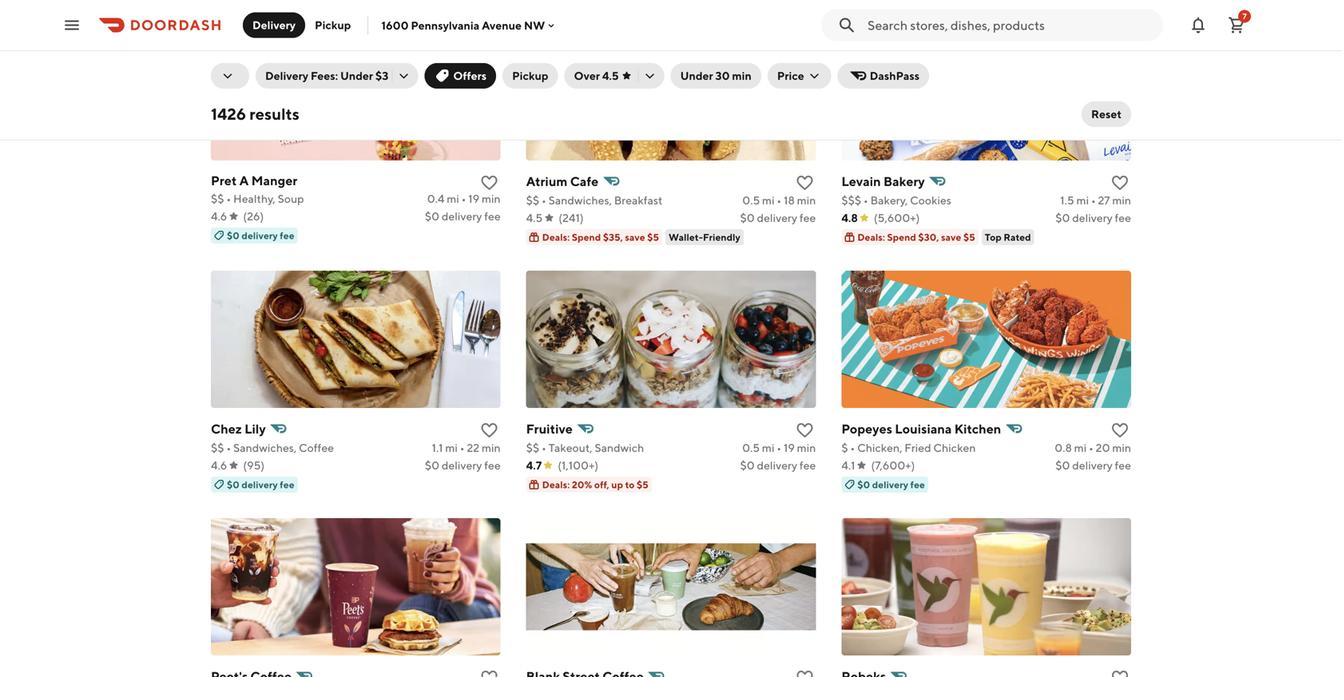 Task type: locate. For each thing, give the bounding box(es) containing it.
popeyes
[[842, 422, 893, 437]]

deals: down (241)
[[542, 232, 570, 243]]

$$ for chez lily
[[211, 442, 224, 455]]

fee down 0.5 mi • 18 min
[[800, 211, 816, 225]]

mi left $
[[763, 442, 775, 455]]

under inside button
[[681, 69, 714, 82]]

chez lily
[[211, 422, 266, 437]]

$5 left the top
[[964, 232, 976, 243]]

soup
[[278, 192, 304, 205]]

0 vertical spatial 0.5
[[743, 194, 760, 207]]

1 horizontal spatial spend
[[888, 232, 917, 243]]

0 vertical spatial pickup button
[[305, 12, 361, 38]]

deals: for atrium
[[542, 232, 570, 243]]

min right 27 on the top
[[1113, 194, 1132, 207]]

$0 delivery fee down (26)
[[227, 230, 295, 241]]

spend
[[572, 232, 601, 243], [888, 232, 917, 243]]

$​0 up friendly
[[741, 211, 755, 225]]

$$ down chez
[[211, 442, 224, 455]]

0 vertical spatial pickup
[[315, 18, 351, 32]]

delivery inside button
[[253, 18, 296, 32]]

19 right 0.4
[[469, 192, 480, 205]]

$0 delivery fee down (95)
[[227, 480, 295, 491]]

1 click to add this store to your saved list image from the left
[[796, 173, 815, 193]]

1 vertical spatial 0.5
[[743, 442, 760, 455]]

offers button
[[425, 63, 497, 89]]

min left $
[[797, 442, 816, 455]]

1 horizontal spatial pickup button
[[503, 63, 558, 89]]

price button
[[768, 63, 832, 89]]

reset
[[1092, 108, 1122, 121]]

delivery for $$$ • bakery, cookies
[[1073, 211, 1113, 225]]

$​0 for popeyes louisiana kitchen
[[1056, 459, 1071, 472]]

0.4 mi • 19 min
[[427, 192, 501, 205]]

$$$
[[842, 194, 862, 207]]

$5 for atrium cafe
[[648, 232, 659, 243]]

mi for atrium cafe
[[763, 194, 775, 207]]

4.5 inside button
[[603, 69, 619, 82]]

mi for fruitive
[[763, 442, 775, 455]]

$​0 down 1.1
[[425, 459, 440, 472]]

over 4.5
[[574, 69, 619, 82]]

0 vertical spatial 4.6
[[211, 210, 227, 223]]

off,
[[595, 480, 610, 491]]

save for atrium cafe
[[625, 232, 646, 243]]

1 spend from the left
[[572, 232, 601, 243]]

lily
[[245, 422, 266, 437]]

1 horizontal spatial under
[[681, 69, 714, 82]]

1 horizontal spatial pickup
[[513, 69, 549, 82]]

$​0 down 1.5
[[1056, 211, 1071, 225]]

$0
[[227, 230, 240, 241], [227, 480, 240, 491], [858, 480, 871, 491]]

4.5 right the over on the top left
[[603, 69, 619, 82]]

fee for $ • chicken, fried chicken
[[1116, 459, 1132, 472]]

a
[[240, 173, 249, 188]]

pickup up 'delivery fees: under $3'
[[315, 18, 351, 32]]

mi right 1.1
[[446, 442, 458, 455]]

fee down the soup
[[280, 230, 295, 241]]

fruitive
[[526, 422, 573, 437]]

1 vertical spatial 4.6
[[211, 459, 227, 472]]

delivery down 1.1 mi • 22 min
[[442, 459, 482, 472]]

20
[[1096, 442, 1111, 455]]

fee down (7,600+)
[[911, 480, 926, 491]]

4.6 left (26)
[[211, 210, 227, 223]]

0 horizontal spatial spend
[[572, 232, 601, 243]]

spend down (241)
[[572, 232, 601, 243]]

friendly
[[703, 232, 741, 243]]

$5 for levain bakery
[[964, 232, 976, 243]]

min right 30
[[733, 69, 752, 82]]

mi for chez lily
[[446, 442, 458, 455]]

27
[[1099, 194, 1111, 207]]

$0 down 'healthy,' at the left of page
[[227, 230, 240, 241]]

$0 delivery fee down (7,600+)
[[858, 480, 926, 491]]

0 horizontal spatial pickup
[[315, 18, 351, 32]]

$$ for fruitive
[[526, 442, 540, 455]]

click to add this store to your saved list image
[[796, 173, 815, 193], [1111, 173, 1130, 193]]

0 horizontal spatial 19
[[469, 192, 480, 205]]

$0 delivery fee
[[227, 230, 295, 241], [227, 480, 295, 491], [858, 480, 926, 491]]

4.6
[[211, 210, 227, 223], [211, 459, 227, 472]]

1 vertical spatial delivery
[[265, 69, 309, 82]]

4.6 for $$ • sandwiches, coffee
[[211, 459, 227, 472]]

0 horizontal spatial pickup button
[[305, 12, 361, 38]]

1 horizontal spatial sandwiches,
[[549, 194, 612, 207]]

• down atrium
[[542, 194, 547, 207]]

fee for $$ • takeout, sandwich
[[800, 459, 816, 472]]

0 vertical spatial delivery
[[253, 18, 296, 32]]

sandwiches, down cafe
[[549, 194, 612, 207]]

$ • chicken, fried chicken
[[842, 442, 976, 455]]

mi left 18
[[763, 194, 775, 207]]

•
[[226, 192, 231, 205], [462, 192, 466, 205], [542, 194, 547, 207], [777, 194, 782, 207], [864, 194, 869, 207], [1092, 194, 1097, 207], [226, 442, 231, 455], [460, 442, 465, 455], [542, 442, 547, 455], [777, 442, 782, 455], [851, 442, 856, 455], [1090, 442, 1094, 455]]

$​0 delivery fee for popeyes louisiana kitchen
[[1056, 459, 1132, 472]]

2 0.5 from the top
[[743, 442, 760, 455]]

0 horizontal spatial sandwiches,
[[233, 442, 297, 455]]

1 vertical spatial pickup
[[513, 69, 549, 82]]

0.5
[[743, 194, 760, 207], [743, 442, 760, 455]]

$​0 delivery fee down 1.1 mi • 22 min
[[425, 459, 501, 472]]

1 horizontal spatial 4.5
[[603, 69, 619, 82]]

delivery left fees:
[[265, 69, 309, 82]]

delivery for delivery
[[253, 18, 296, 32]]

fee down 0.8 mi • 20 min
[[1116, 459, 1132, 472]]

fees:
[[311, 69, 338, 82]]

4.7
[[526, 459, 542, 472]]

under 30 min button
[[671, 63, 762, 89]]

fee for $$$ • bakery, cookies
[[1116, 211, 1132, 225]]

$$ • takeout, sandwich
[[526, 442, 645, 455]]

1600
[[382, 19, 409, 32]]

$0 delivery fee for popeyes louisiana kitchen
[[858, 480, 926, 491]]

$$
[[211, 192, 224, 205], [526, 194, 540, 207], [211, 442, 224, 455], [526, 442, 540, 455]]

delivery for $$ • sandwiches, coffee
[[442, 459, 482, 472]]

delivery
[[442, 210, 482, 223], [757, 211, 798, 225], [1073, 211, 1113, 225], [242, 230, 278, 241], [442, 459, 482, 472], [757, 459, 798, 472], [1073, 459, 1113, 472], [242, 480, 278, 491], [873, 480, 909, 491]]

pickup button up 'delivery fees: under $3'
[[305, 12, 361, 38]]

delivery fees: under $3
[[265, 69, 389, 82]]

spend down (5,600+)
[[888, 232, 917, 243]]

1 horizontal spatial save
[[942, 232, 962, 243]]

0 vertical spatial 4.5
[[603, 69, 619, 82]]

$​0 delivery fee for levain bakery
[[1056, 211, 1132, 225]]

1 horizontal spatial click to add this store to your saved list image
[[1111, 173, 1130, 193]]

breakfast
[[614, 194, 663, 207]]

delivery down 0.4 mi • 19 min
[[442, 210, 482, 223]]

fee for $$ • healthy, soup
[[485, 210, 501, 223]]

$$ up 4.7
[[526, 442, 540, 455]]

save
[[625, 232, 646, 243], [942, 232, 962, 243]]

• left 20
[[1090, 442, 1094, 455]]

deals: for levain
[[858, 232, 886, 243]]

fee for $$ • sandwiches, coffee
[[485, 459, 501, 472]]

2 4.6 from the top
[[211, 459, 227, 472]]

$​0 down the 0.5 mi • 19 min
[[741, 459, 755, 472]]

• right 0.4
[[462, 192, 466, 205]]

4.5
[[603, 69, 619, 82], [526, 211, 543, 225]]

min right 20
[[1113, 442, 1132, 455]]

chez
[[211, 422, 242, 437]]

$​0 delivery fee down 0.5 mi • 18 min
[[741, 211, 816, 225]]

dashpass
[[870, 69, 920, 82]]

popeyes louisiana kitchen
[[842, 422, 1002, 437]]

0 vertical spatial 19
[[469, 192, 480, 205]]

$5 left wallet-
[[648, 232, 659, 243]]

click to add this store to your saved list image up 0.5 mi • 18 min
[[796, 173, 815, 193]]

$$ down atrium
[[526, 194, 540, 207]]

click to add this store to your saved list image
[[480, 173, 499, 193], [480, 421, 499, 440], [796, 421, 815, 440], [1111, 421, 1130, 440], [480, 669, 499, 678], [796, 669, 815, 678], [1111, 669, 1130, 678]]

0 horizontal spatial under
[[340, 69, 373, 82]]

5 items, open order cart image
[[1228, 16, 1247, 35]]

price
[[778, 69, 805, 82]]

0 vertical spatial sandwiches,
[[549, 194, 612, 207]]

1426 results
[[211, 105, 300, 123]]

$0 down chicken,
[[858, 480, 871, 491]]

1 vertical spatial sandwiches,
[[233, 442, 297, 455]]

delivery for $ • chicken, fried chicken
[[1073, 459, 1113, 472]]

$​0 delivery fee
[[425, 210, 501, 223], [741, 211, 816, 225], [1056, 211, 1132, 225], [425, 459, 501, 472], [741, 459, 816, 472], [1056, 459, 1132, 472]]

delivery up 'delivery fees: under $3'
[[253, 18, 296, 32]]

under left $3
[[340, 69, 373, 82]]

1 vertical spatial 19
[[784, 442, 795, 455]]

$0 down $$ • sandwiches, coffee
[[227, 480, 240, 491]]

levain bakery
[[842, 174, 925, 189]]

$$ for atrium cafe
[[526, 194, 540, 207]]

• left $
[[777, 442, 782, 455]]

pickup
[[315, 18, 351, 32], [513, 69, 549, 82]]

delivery down 1.5 mi • 27 min
[[1073, 211, 1113, 225]]

fee down 1.5 mi • 27 min
[[1116, 211, 1132, 225]]

4.5 left (241)
[[526, 211, 543, 225]]

$​0 delivery fee down 0.8 mi • 20 min
[[1056, 459, 1132, 472]]

19
[[469, 192, 480, 205], [784, 442, 795, 455]]

19 left $
[[784, 442, 795, 455]]

cafe
[[570, 174, 599, 189]]

$0 for chez
[[227, 480, 240, 491]]

spend for cafe
[[572, 232, 601, 243]]

under
[[340, 69, 373, 82], [681, 69, 714, 82]]

bakery,
[[871, 194, 908, 207]]

1 4.6 from the top
[[211, 210, 227, 223]]

chicken
[[934, 442, 976, 455]]

$​0 delivery fee down 0.4 mi • 19 min
[[425, 210, 501, 223]]

min right 22
[[482, 442, 501, 455]]

1 vertical spatial 4.5
[[526, 211, 543, 225]]

coffee
[[299, 442, 334, 455]]

$​0 delivery fee down the 0.5 mi • 19 min
[[741, 459, 816, 472]]

pickup button down nw
[[503, 63, 558, 89]]

fee down 0.4 mi • 19 min
[[485, 210, 501, 223]]

1 save from the left
[[625, 232, 646, 243]]

healthy,
[[233, 192, 276, 205]]

2 spend from the left
[[888, 232, 917, 243]]

2 save from the left
[[942, 232, 962, 243]]

deals:
[[542, 232, 570, 243], [858, 232, 886, 243], [542, 480, 570, 491]]

mi right 1.5
[[1077, 194, 1090, 207]]

click to add this store to your saved list image up 1.5 mi • 27 min
[[1111, 173, 1130, 193]]

fee down the 0.5 mi • 19 min
[[800, 459, 816, 472]]

$​0 down 0.4
[[425, 210, 440, 223]]

delivery down 0.5 mi • 18 min
[[757, 211, 798, 225]]

1 horizontal spatial 19
[[784, 442, 795, 455]]

$​0 delivery fee down 1.5 mi • 27 min
[[1056, 211, 1132, 225]]

2 under from the left
[[681, 69, 714, 82]]

$5
[[648, 232, 659, 243], [964, 232, 976, 243], [637, 480, 649, 491]]

deals: down the 4.8
[[858, 232, 886, 243]]

mi right the "0.8"
[[1075, 442, 1087, 455]]

over 4.5 button
[[565, 63, 665, 89]]

$​0 down the "0.8"
[[1056, 459, 1071, 472]]

2 click to add this store to your saved list image from the left
[[1111, 173, 1130, 193]]

save right $30,
[[942, 232, 962, 243]]

$​0
[[425, 210, 440, 223], [741, 211, 755, 225], [1056, 211, 1071, 225], [425, 459, 440, 472], [741, 459, 755, 472], [1056, 459, 1071, 472]]

min
[[733, 69, 752, 82], [482, 192, 501, 205], [797, 194, 816, 207], [1113, 194, 1132, 207], [482, 442, 501, 455], [797, 442, 816, 455], [1113, 442, 1132, 455]]

(26)
[[243, 210, 264, 223]]

min right 18
[[797, 194, 816, 207]]

delivery down the 0.5 mi • 19 min
[[757, 459, 798, 472]]

22
[[467, 442, 480, 455]]

fee for $$ • sandwiches, breakfast
[[800, 211, 816, 225]]

1 vertical spatial pickup button
[[503, 63, 558, 89]]

pickup button
[[305, 12, 361, 38], [503, 63, 558, 89]]

sandwiches, for lily
[[233, 442, 297, 455]]

fee down 1.1 mi • 22 min
[[485, 459, 501, 472]]

save right $35, at the left
[[625, 232, 646, 243]]

(1,100+)
[[558, 459, 599, 472]]

0 horizontal spatial save
[[625, 232, 646, 243]]

delivery down 0.8 mi • 20 min
[[1073, 459, 1113, 472]]

0.5 for atrium cafe
[[743, 194, 760, 207]]

19 for 0.4 mi • 19 min
[[469, 192, 480, 205]]

4.6 left (95)
[[211, 459, 227, 472]]

top
[[985, 232, 1002, 243]]

1 0.5 from the top
[[743, 194, 760, 207]]

0 horizontal spatial click to add this store to your saved list image
[[796, 173, 815, 193]]

• down pret
[[226, 192, 231, 205]]

dashpass button
[[838, 63, 930, 89]]

deals: left 20%
[[542, 480, 570, 491]]

18
[[784, 194, 795, 207]]

pickup down nw
[[513, 69, 549, 82]]

under left 30
[[681, 69, 714, 82]]

Store search: begin typing to search for stores available on DoorDash text field
[[868, 16, 1154, 34]]

sandwiches, up (95)
[[233, 442, 297, 455]]



Task type: vqa. For each thing, say whether or not it's contained in the screenshot.
mi related to Levain Bakery
yes



Task type: describe. For each thing, give the bounding box(es) containing it.
pennsylvania
[[411, 19, 480, 32]]

0.5 mi • 18 min
[[743, 194, 816, 207]]

mi for levain bakery
[[1077, 194, 1090, 207]]

(241)
[[559, 211, 584, 225]]

1.5
[[1061, 194, 1075, 207]]

mi right 0.4
[[447, 192, 459, 205]]

min for chez lily
[[482, 442, 501, 455]]

$​0 for atrium cafe
[[741, 211, 755, 225]]

delivery down (7,600+)
[[873, 480, 909, 491]]

spend for bakery
[[888, 232, 917, 243]]

• down chez
[[226, 442, 231, 455]]

delivery for $$ • takeout, sandwich
[[757, 459, 798, 472]]

atrium cafe
[[526, 174, 599, 189]]

1.5 mi • 27 min
[[1061, 194, 1132, 207]]

sandwiches, for cafe
[[549, 194, 612, 207]]

pickup for right pickup button
[[513, 69, 549, 82]]

0.8 mi • 20 min
[[1055, 442, 1132, 455]]

19 for 0.5 mi • 19 min
[[784, 442, 795, 455]]

1 under from the left
[[340, 69, 373, 82]]

$​0 delivery fee for atrium cafe
[[741, 211, 816, 225]]

• right $$$
[[864, 194, 869, 207]]

$0 delivery fee for chez lily
[[227, 480, 295, 491]]

• right $
[[851, 442, 856, 455]]

click to add this store to your saved list image for levain bakery
[[1111, 173, 1130, 193]]

cookies
[[911, 194, 952, 207]]

7 button
[[1221, 9, 1253, 41]]

top rated
[[985, 232, 1032, 243]]

$​0 delivery fee for fruitive
[[741, 459, 816, 472]]

$
[[842, 442, 849, 455]]

$​0 for fruitive
[[741, 459, 755, 472]]

to
[[626, 480, 635, 491]]

click to add this store to your saved list image for atrium cafe
[[796, 173, 815, 193]]

$$ • sandwiches, breakfast
[[526, 194, 663, 207]]

delivery down (95)
[[242, 480, 278, 491]]

fee down $$ • sandwiches, coffee
[[280, 480, 295, 491]]

up
[[612, 480, 624, 491]]

• left 22
[[460, 442, 465, 455]]

$35,
[[603, 232, 623, 243]]

delivery for delivery fees: under $3
[[265, 69, 309, 82]]

levain
[[842, 174, 881, 189]]

bakery
[[884, 174, 925, 189]]

$​0 for chez lily
[[425, 459, 440, 472]]

1600 pennsylvania avenue nw
[[382, 19, 545, 32]]

open menu image
[[62, 16, 82, 35]]

$0 for popeyes
[[858, 480, 871, 491]]

pret
[[211, 173, 237, 188]]

deals: spend $35, save $5
[[542, 232, 659, 243]]

0.8
[[1055, 442, 1073, 455]]

(7,600+)
[[872, 459, 916, 472]]

save for levain bakery
[[942, 232, 962, 243]]

1.1
[[432, 442, 443, 455]]

0 horizontal spatial 4.5
[[526, 211, 543, 225]]

fried
[[905, 442, 932, 455]]

delivery for $$ • healthy, soup
[[442, 210, 482, 223]]

$​0 delivery fee for chez lily
[[425, 459, 501, 472]]

kitchen
[[955, 422, 1002, 437]]

results
[[250, 105, 300, 123]]

manger
[[251, 173, 298, 188]]

atrium
[[526, 174, 568, 189]]

louisiana
[[895, 422, 952, 437]]

4.8
[[842, 211, 858, 225]]

offers
[[454, 69, 487, 82]]

1.1 mi • 22 min
[[432, 442, 501, 455]]

$$ down pret
[[211, 192, 224, 205]]

delivery down (26)
[[242, 230, 278, 241]]

delivery for $$ • sandwiches, breakfast
[[757, 211, 798, 225]]

0.5 for fruitive
[[743, 442, 760, 455]]

chicken,
[[858, 442, 903, 455]]

deals: spend $30, save $5
[[858, 232, 976, 243]]

notification bell image
[[1189, 16, 1209, 35]]

1600 pennsylvania avenue nw button
[[382, 19, 558, 32]]

$5 right to
[[637, 480, 649, 491]]

$​0 for levain bakery
[[1056, 211, 1071, 225]]

$$$ • bakery, cookies
[[842, 194, 952, 207]]

$$ • healthy, soup
[[211, 192, 304, 205]]

nw
[[524, 19, 545, 32]]

pret a manger
[[211, 173, 298, 188]]

sandwich
[[595, 442, 645, 455]]

under 30 min
[[681, 69, 752, 82]]

avenue
[[482, 19, 522, 32]]

0.5 mi • 19 min
[[743, 442, 816, 455]]

min right 0.4
[[482, 192, 501, 205]]

deals: 20% off, up to $5
[[542, 480, 649, 491]]

min for levain bakery
[[1113, 194, 1132, 207]]

$30,
[[919, 232, 940, 243]]

min inside button
[[733, 69, 752, 82]]

reset button
[[1082, 102, 1132, 127]]

min for atrium cafe
[[797, 194, 816, 207]]

20%
[[572, 480, 593, 491]]

• left 18
[[777, 194, 782, 207]]

30
[[716, 69, 730, 82]]

delivery button
[[243, 12, 305, 38]]

mi for popeyes louisiana kitchen
[[1075, 442, 1087, 455]]

$$ • sandwiches, coffee
[[211, 442, 334, 455]]

• left 27 on the top
[[1092, 194, 1097, 207]]

4.1
[[842, 459, 856, 472]]

wallet-friendly
[[669, 232, 741, 243]]

7
[[1243, 12, 1248, 21]]

wallet-
[[669, 232, 703, 243]]

rated
[[1004, 232, 1032, 243]]

over
[[574, 69, 600, 82]]

4.6 for $$ • healthy, soup
[[211, 210, 227, 223]]

• down fruitive
[[542, 442, 547, 455]]

$3
[[376, 69, 389, 82]]

min for popeyes louisiana kitchen
[[1113, 442, 1132, 455]]

takeout,
[[549, 442, 593, 455]]

(95)
[[243, 459, 265, 472]]

min for fruitive
[[797, 442, 816, 455]]

1426
[[211, 105, 246, 123]]

pickup for leftmost pickup button
[[315, 18, 351, 32]]

(5,600+)
[[874, 211, 920, 225]]

0.4
[[427, 192, 445, 205]]



